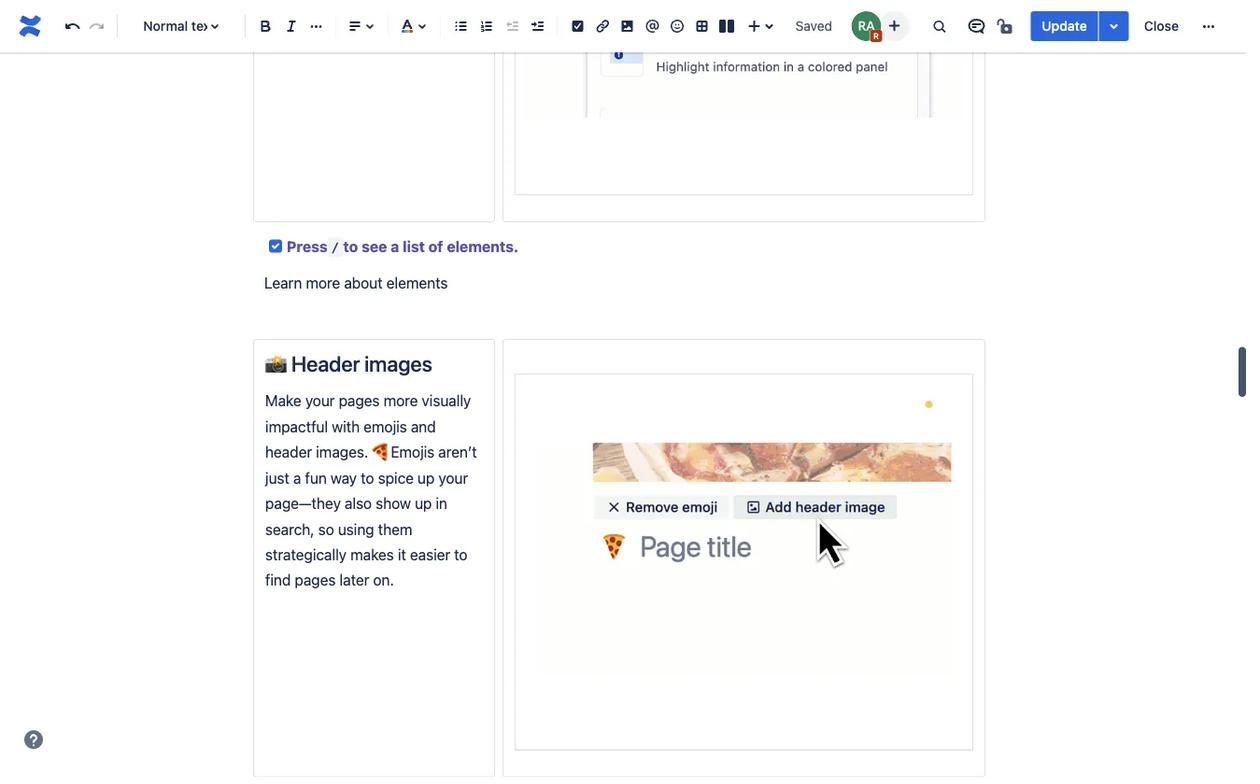 Task type: vqa. For each thing, say whether or not it's contained in the screenshot.
them
yes



Task type: locate. For each thing, give the bounding box(es) containing it.
to right way
[[361, 469, 374, 487]]

your up impactful
[[305, 392, 335, 410]]

1 vertical spatial a
[[293, 469, 301, 487]]

link image
[[591, 15, 614, 37]]

more up the emojis
[[384, 392, 418, 410]]

numbered list ⌘⇧7 image
[[475, 15, 498, 37]]

a left list
[[391, 237, 399, 255]]

0 vertical spatial more
[[306, 274, 340, 292]]

to right /
[[343, 237, 358, 255]]

undo ⌘z image
[[61, 15, 83, 37]]

update
[[1042, 18, 1087, 34]]

just
[[265, 469, 289, 487]]

make
[[265, 392, 301, 410]]

impactful
[[265, 418, 328, 435]]

confluence image
[[15, 11, 45, 41], [15, 11, 45, 41]]

search,
[[265, 520, 314, 538]]

1 vertical spatial your
[[438, 469, 468, 487]]

up left in
[[415, 494, 432, 512]]

ruby anderson image
[[851, 11, 881, 41]]

1 horizontal spatial a
[[391, 237, 399, 255]]

later
[[339, 571, 369, 589]]

1 horizontal spatial to
[[361, 469, 374, 487]]

also
[[345, 494, 372, 512]]

more
[[306, 274, 340, 292], [384, 392, 418, 410]]

0 horizontal spatial to
[[343, 237, 358, 255]]

0 vertical spatial a
[[391, 237, 399, 255]]

show
[[376, 494, 411, 512]]

1 vertical spatial pages
[[295, 571, 336, 589]]

pages
[[339, 392, 380, 410], [295, 571, 336, 589]]

more formatting image
[[305, 15, 328, 37]]

pages up the "with"
[[339, 392, 380, 410]]

way
[[331, 469, 357, 487]]

your
[[305, 392, 335, 410], [438, 469, 468, 487]]

more down /
[[306, 274, 340, 292]]

to
[[343, 237, 358, 255], [361, 469, 374, 487], [454, 546, 468, 563]]

list
[[403, 237, 425, 255]]

up
[[417, 469, 435, 487], [415, 494, 432, 512]]

of
[[428, 237, 443, 255]]

up down the emojis
[[417, 469, 435, 487]]

action item image
[[566, 15, 589, 37]]

1 horizontal spatial more
[[384, 392, 418, 410]]

adjust update settings image
[[1103, 15, 1125, 37]]

0 vertical spatial to
[[343, 237, 358, 255]]

a
[[391, 237, 399, 255], [293, 469, 301, 487]]

📸 header images
[[265, 351, 432, 377]]

0 vertical spatial your
[[305, 392, 335, 410]]

normal
[[143, 18, 188, 34]]

2 horizontal spatial to
[[454, 546, 468, 563]]

it
[[398, 546, 406, 563]]

text
[[191, 18, 215, 34]]

pages down strategically
[[295, 571, 336, 589]]

in
[[436, 494, 447, 512]]

page—they
[[265, 494, 341, 512]]

aren't
[[438, 443, 477, 461]]

more image
[[1197, 15, 1220, 37]]

make your pages more visually impactful with emojis and header images. 🍕 emojis aren't just a fun way to spice up your page—they also show up in search, so using them strategically makes it easier to find pages later on.
[[265, 392, 481, 589]]

easier
[[410, 546, 450, 563]]

on.
[[373, 571, 394, 589]]

find and replace image
[[928, 15, 950, 37]]

0 horizontal spatial a
[[293, 469, 301, 487]]

to right "easier"
[[454, 546, 468, 563]]

learn more about elements
[[264, 274, 448, 292]]

emojis
[[391, 443, 434, 461]]

makes
[[350, 546, 394, 563]]

close button
[[1133, 11, 1190, 41]]

invite to edit image
[[883, 14, 905, 37]]

1 vertical spatial more
[[384, 392, 418, 410]]

your down the aren't
[[438, 469, 468, 487]]

🍕
[[372, 443, 387, 461]]

2 vertical spatial to
[[454, 546, 468, 563]]

italic ⌘i image
[[280, 15, 303, 37]]

saved
[[795, 18, 832, 34]]

images
[[364, 351, 432, 377]]

0 horizontal spatial your
[[305, 392, 335, 410]]

images.
[[316, 443, 368, 461]]

and
[[411, 418, 436, 435]]

1 horizontal spatial pages
[[339, 392, 380, 410]]

a left fun
[[293, 469, 301, 487]]

close
[[1144, 18, 1179, 34]]

so
[[318, 520, 334, 538]]

align left image
[[344, 15, 366, 37]]



Task type: describe. For each thing, give the bounding box(es) containing it.
bold ⌘b image
[[255, 15, 277, 37]]

table image
[[691, 15, 713, 37]]

redo ⌘⇧z image
[[86, 15, 108, 37]]

0 vertical spatial up
[[417, 469, 435, 487]]

layouts image
[[716, 15, 738, 37]]

header
[[265, 443, 312, 461]]

a inside make your pages more visually impactful with emojis and header images. 🍕 emojis aren't just a fun way to spice up your page—they also show up in search, so using them strategically makes it easier to find pages later on.
[[293, 469, 301, 487]]

emojis
[[364, 418, 407, 435]]

with
[[332, 418, 360, 435]]

mention image
[[641, 15, 663, 37]]

📸
[[265, 351, 287, 377]]

using
[[338, 520, 374, 538]]

0 vertical spatial pages
[[339, 392, 380, 410]]

them
[[378, 520, 412, 538]]

fun
[[305, 469, 327, 487]]

0 horizontal spatial more
[[306, 274, 340, 292]]

spice
[[378, 469, 414, 487]]

strategically
[[265, 546, 347, 563]]

0 horizontal spatial pages
[[295, 571, 336, 589]]

normal text
[[143, 18, 215, 34]]

about
[[344, 274, 383, 292]]

indent tab image
[[526, 15, 548, 37]]

press / to see a list of elements.
[[287, 237, 519, 255]]

/
[[331, 240, 339, 255]]

no restrictions image
[[995, 15, 1017, 37]]

bullet list ⌘⇧8 image
[[450, 15, 472, 37]]

header
[[291, 351, 360, 377]]

1 vertical spatial up
[[415, 494, 432, 512]]

outdent ⇧tab image
[[500, 15, 523, 37]]

comment icon image
[[965, 15, 988, 37]]

update button
[[1031, 11, 1098, 41]]

more inside make your pages more visually impactful with emojis and header images. 🍕 emojis aren't just a fun way to spice up your page—they also show up in search, so using them strategically makes it easier to find pages later on.
[[384, 392, 418, 410]]

help image
[[22, 729, 45, 751]]

1 vertical spatial to
[[361, 469, 374, 487]]

see
[[362, 237, 387, 255]]

visually
[[422, 392, 471, 410]]

press
[[287, 237, 327, 255]]

1 horizontal spatial your
[[438, 469, 468, 487]]

elements.
[[447, 237, 519, 255]]

find
[[265, 571, 291, 589]]

learn
[[264, 274, 302, 292]]

normal text button
[[125, 6, 237, 47]]

emoji image
[[666, 15, 688, 37]]

elements
[[386, 274, 448, 292]]

add image, video, or file image
[[616, 15, 639, 37]]



